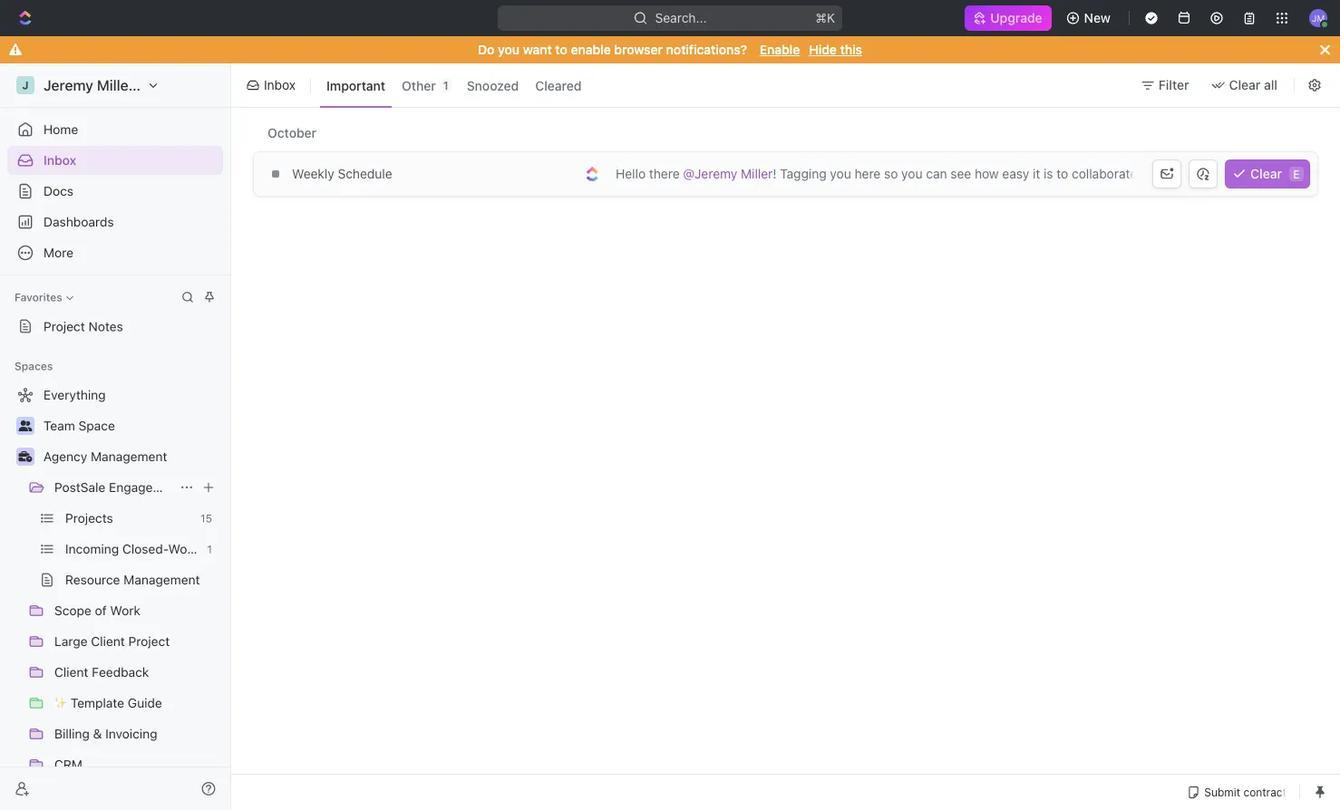 Task type: vqa. For each thing, say whether or not it's contained in the screenshot.
Client Feedback link
yes



Task type: locate. For each thing, give the bounding box(es) containing it.
everything link
[[7, 381, 219, 410]]

more
[[44, 245, 73, 260]]

crm
[[54, 758, 82, 773]]

0 horizontal spatial client
[[54, 665, 88, 680]]

scope of work
[[54, 603, 140, 618]]

docs link
[[7, 177, 223, 206]]

business time image
[[19, 452, 32, 462]]

0 vertical spatial 1
[[443, 79, 449, 92]]

filter button
[[1133, 71, 1200, 100]]

client
[[91, 634, 125, 649], [54, 665, 88, 680]]

clear
[[1229, 78, 1261, 92], [1251, 166, 1282, 181]]

inbox down home
[[44, 153, 76, 168]]

✨ template guide link
[[54, 689, 219, 718]]

0 vertical spatial clear
[[1229, 78, 1261, 92]]

client up client feedback
[[91, 634, 125, 649]]

jm button
[[1304, 4, 1333, 33]]

project inside "link"
[[128, 634, 170, 649]]

billing
[[54, 727, 90, 742]]

management
[[91, 449, 167, 464], [124, 573, 200, 588]]

upgrade
[[990, 10, 1042, 25]]

notifications?
[[666, 42, 747, 57]]

cleared button
[[529, 71, 588, 100]]

management down incoming closed-won deals link
[[124, 573, 200, 588]]

1 inside tree
[[207, 543, 212, 556]]

1 vertical spatial client
[[54, 665, 88, 680]]

15
[[200, 512, 212, 525]]

inbox
[[264, 78, 296, 92], [44, 153, 76, 168]]

incoming closed-won deals link
[[65, 535, 231, 564]]

inbox link
[[7, 146, 223, 175]]

project down scope of work link
[[128, 634, 170, 649]]

template
[[71, 696, 124, 711]]

inbox inside sidebar navigation
[[44, 153, 76, 168]]

1 vertical spatial project
[[128, 634, 170, 649]]

client feedback
[[54, 665, 149, 680]]

project
[[44, 319, 85, 334], [128, 634, 170, 649]]

scope of work link
[[54, 597, 219, 626]]

important button
[[320, 71, 392, 100]]

tara shultz's workspace, , element
[[16, 76, 34, 94]]

client down "large" at bottom left
[[54, 665, 88, 680]]

weekly
[[292, 166, 334, 181]]

upgrade link
[[965, 5, 1051, 31]]

other 1
[[402, 78, 449, 93]]

0 vertical spatial inbox
[[264, 78, 296, 92]]

0 horizontal spatial 1
[[207, 543, 212, 556]]

team
[[44, 418, 75, 433]]

1 horizontal spatial project
[[128, 634, 170, 649]]

large
[[54, 634, 88, 649]]

clear left all in the right of the page
[[1229, 78, 1261, 92]]

✨ template guide
[[54, 696, 162, 711]]

important
[[326, 78, 385, 93]]

1 vertical spatial 1
[[207, 543, 212, 556]]

do you want to enable browser notifications? enable hide this
[[478, 42, 862, 57]]

jeremy
[[44, 77, 93, 94]]

deals
[[198, 542, 231, 557]]

tab list
[[316, 60, 592, 111]]

clear left the 31
[[1251, 166, 1282, 181]]

1 vertical spatial management
[[124, 573, 200, 588]]

tree containing everything
[[7, 381, 231, 811]]

this
[[840, 42, 862, 57]]

want
[[523, 42, 552, 57]]

browser
[[614, 42, 663, 57]]

project notes
[[44, 319, 123, 334]]

large client project
[[54, 634, 170, 649]]

0 horizontal spatial project
[[44, 319, 85, 334]]

clear inside button
[[1229, 78, 1261, 92]]

agency management
[[44, 449, 167, 464]]

feedback
[[92, 665, 149, 680]]

sidebar navigation
[[0, 63, 235, 811]]

inbox up october
[[264, 78, 296, 92]]

1 vertical spatial clear
[[1251, 166, 1282, 181]]

tree inside sidebar navigation
[[7, 381, 231, 811]]

1
[[443, 79, 449, 92], [207, 543, 212, 556]]

guide
[[128, 696, 162, 711]]

client inside large client project "link"
[[91, 634, 125, 649]]

tree
[[7, 381, 231, 811]]

postsale engagements link
[[54, 473, 189, 502]]

snoozed
[[467, 78, 519, 93]]

oct
[[1266, 168, 1284, 180]]

engagements
[[109, 480, 189, 495]]

of
[[95, 603, 107, 618]]

1 horizontal spatial client
[[91, 634, 125, 649]]

31
[[1287, 168, 1299, 180]]

1 inside 'other 1'
[[443, 79, 449, 92]]

clear all
[[1229, 78, 1278, 92]]

1 horizontal spatial 1
[[443, 79, 449, 92]]

0 vertical spatial client
[[91, 634, 125, 649]]

0 horizontal spatial inbox
[[44, 153, 76, 168]]

more button
[[7, 238, 223, 267]]

favorites
[[15, 291, 62, 304]]

0 vertical spatial management
[[91, 449, 167, 464]]

1 right other
[[443, 79, 449, 92]]

clear for clear
[[1251, 166, 1282, 181]]

management down team space "link"
[[91, 449, 167, 464]]

1 right won
[[207, 543, 212, 556]]

home
[[44, 122, 78, 137]]

1 vertical spatial inbox
[[44, 153, 76, 168]]

team space
[[44, 418, 115, 433]]

project down favorites button
[[44, 319, 85, 334]]

spaces
[[15, 360, 53, 373]]

do
[[478, 42, 495, 57]]

work
[[110, 603, 140, 618]]

space
[[79, 418, 115, 433]]

crm link
[[54, 751, 219, 780]]



Task type: describe. For each thing, give the bounding box(es) containing it.
team space link
[[44, 412, 219, 441]]

cleared
[[535, 78, 582, 93]]

snoozed button
[[460, 71, 525, 100]]

closed-
[[122, 542, 168, 557]]

scope
[[54, 603, 91, 618]]

october
[[267, 126, 317, 141]]

hide
[[809, 42, 837, 57]]

management for resource management
[[124, 573, 200, 588]]

billing & invoicing link
[[54, 720, 219, 749]]

postsale
[[54, 480, 105, 495]]

billing & invoicing
[[54, 727, 157, 742]]

clear all button
[[1204, 71, 1288, 100]]

docs
[[44, 184, 73, 199]]

⌘k
[[815, 10, 835, 25]]

jm
[[1312, 13, 1325, 23]]

incoming closed-won deals
[[65, 542, 231, 557]]

j
[[22, 79, 29, 92]]

oct 31
[[1266, 168, 1299, 180]]

miller's
[[97, 77, 146, 94]]

resource management
[[65, 573, 200, 588]]

dashboards
[[44, 214, 114, 229]]

home link
[[7, 115, 223, 144]]

client inside 'client feedback' link
[[54, 665, 88, 680]]

to
[[555, 42, 567, 57]]

tab list containing important
[[316, 60, 592, 111]]

&
[[93, 727, 102, 742]]

new
[[1084, 10, 1111, 25]]

won
[[168, 542, 194, 557]]

clear for clear all
[[1229, 78, 1261, 92]]

resource
[[65, 573, 120, 588]]

large client project link
[[54, 627, 219, 656]]

search...
[[655, 10, 707, 25]]

postsale engagements
[[54, 480, 189, 495]]

projects
[[65, 511, 113, 526]]

other
[[402, 78, 436, 93]]

notes
[[88, 319, 123, 334]]

agency management link
[[44, 442, 219, 472]]

e
[[1293, 168, 1300, 180]]

✨
[[54, 696, 67, 711]]

everything
[[44, 388, 106, 403]]

weekly schedule
[[292, 166, 392, 181]]

management for agency management
[[91, 449, 167, 464]]

workspace
[[149, 77, 225, 94]]

all
[[1264, 78, 1278, 92]]

0 vertical spatial project
[[44, 319, 85, 334]]

you
[[498, 42, 520, 57]]

project notes link
[[7, 312, 223, 341]]

1 horizontal spatial inbox
[[264, 78, 296, 92]]

new button
[[1059, 4, 1122, 33]]

filter
[[1159, 78, 1189, 92]]

dashboards link
[[7, 208, 223, 237]]

user group image
[[19, 421, 32, 432]]

resource management link
[[65, 566, 219, 595]]

agency
[[44, 449, 87, 464]]

client feedback link
[[54, 658, 219, 687]]

incoming
[[65, 542, 119, 557]]

projects link
[[65, 504, 193, 533]]

invoicing
[[105, 727, 157, 742]]

enable
[[571, 42, 611, 57]]

jeremy miller's workspace
[[44, 77, 225, 94]]

enable
[[760, 42, 800, 57]]



